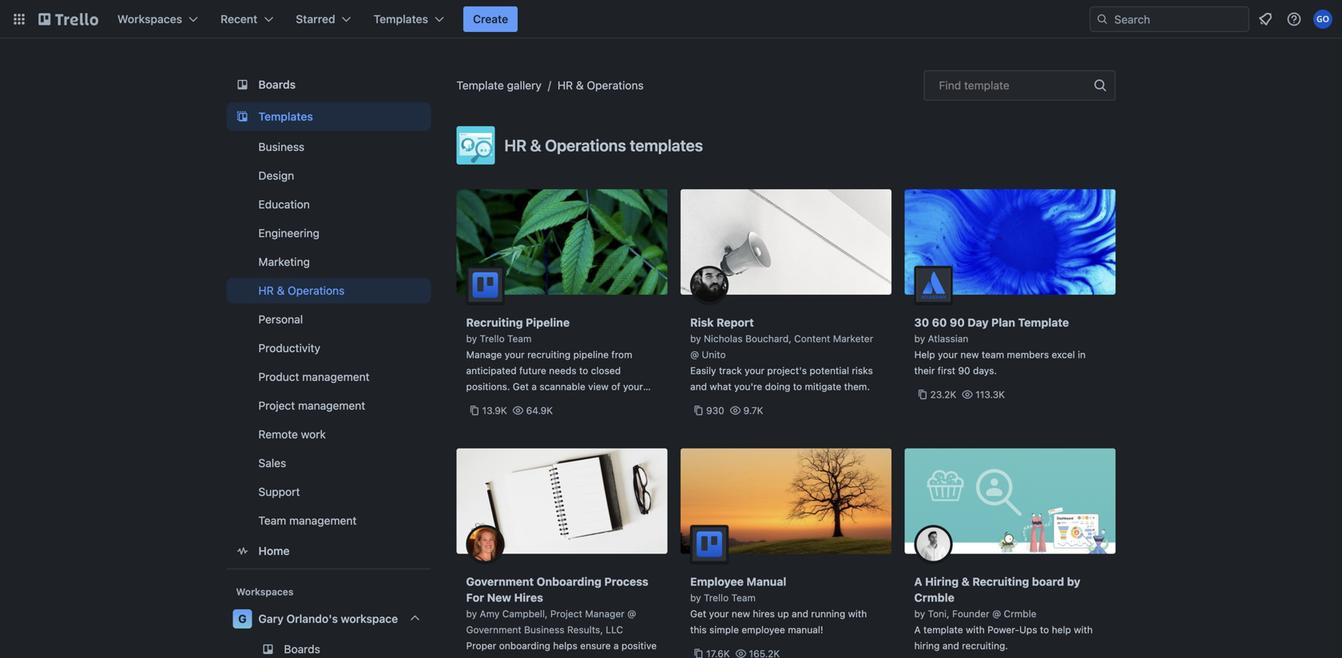 Task type: vqa. For each thing, say whether or not it's contained in the screenshot.
"recruiting." at bottom right
yes



Task type: locate. For each thing, give the bounding box(es) containing it.
hr & operations down marketing
[[258, 284, 345, 297]]

your down atlassian
[[938, 349, 958, 360]]

1 vertical spatial hr & operations link
[[227, 278, 431, 304]]

manual
[[747, 575, 787, 588]]

hires up the employee
[[753, 608, 775, 620]]

help
[[914, 349, 935, 360]]

days.
[[973, 365, 997, 376]]

hr & operations link
[[558, 79, 644, 92], [227, 278, 431, 304]]

crmble
[[914, 591, 955, 604], [1004, 608, 1037, 620]]

1 horizontal spatial new
[[732, 608, 750, 620]]

0 vertical spatial trello
[[480, 333, 505, 344]]

0 vertical spatial hr
[[558, 79, 573, 92]]

management down product management link
[[298, 399, 365, 412]]

1 vertical spatial a
[[914, 624, 921, 636]]

home link
[[227, 537, 431, 566]]

business up design
[[258, 140, 305, 153]]

1 horizontal spatial template
[[964, 79, 1010, 92]]

0 horizontal spatial new
[[534, 656, 552, 658]]

113.3k
[[976, 389, 1005, 400]]

project's
[[767, 365, 807, 376]]

trello team image for recruiting
[[466, 266, 505, 304]]

templates right starred popup button
[[374, 12, 428, 26]]

your up you're
[[745, 365, 765, 376]]

support link
[[227, 479, 431, 505]]

template
[[457, 79, 504, 92], [1018, 316, 1069, 329]]

their
[[914, 365, 935, 376]]

a up hiring
[[914, 624, 921, 636]]

with right running
[[848, 608, 867, 620]]

0 vertical spatial management
[[302, 370, 370, 384]]

0 vertical spatial business
[[258, 140, 305, 153]]

with
[[848, 608, 867, 620], [966, 624, 985, 636], [1074, 624, 1093, 636]]

2 vertical spatial hr
[[258, 284, 274, 297]]

government up new
[[466, 575, 534, 588]]

0 vertical spatial and
[[690, 381, 707, 392]]

management
[[302, 370, 370, 384], [298, 399, 365, 412], [289, 514, 357, 527]]

@ inside the government onboarding process for new hires by amy campbell, project manager @ government business results, llc proper onboarding helps ensure a positive experience for new hires as they get u
[[627, 608, 636, 620]]

work
[[301, 428, 326, 441]]

trello team image up employee
[[690, 525, 729, 564]]

930
[[706, 405, 724, 416]]

2 vertical spatial operations
[[288, 284, 345, 297]]

for
[[519, 656, 531, 658]]

2 vertical spatial management
[[289, 514, 357, 527]]

0 horizontal spatial project
[[258, 399, 295, 412]]

management down support link
[[289, 514, 357, 527]]

1 horizontal spatial project
[[550, 608, 583, 620]]

business down campbell,
[[524, 624, 565, 636]]

hr & operations
[[558, 79, 644, 92], [258, 284, 345, 297]]

0 horizontal spatial your
[[709, 608, 729, 620]]

2 vertical spatial and
[[943, 640, 959, 652]]

1 horizontal spatial hires
[[753, 608, 775, 620]]

with down 'founder' at bottom
[[966, 624, 985, 636]]

product management link
[[227, 364, 431, 390]]

0 horizontal spatial hr
[[258, 284, 274, 297]]

running
[[811, 608, 846, 620]]

& inside a hiring & recruiting board by crmble by toni, founder @ crmble a template with power-ups to help with hiring and recruiting.
[[962, 575, 970, 588]]

2 vertical spatial team
[[732, 592, 756, 604]]

template right find
[[964, 79, 1010, 92]]

1 horizontal spatial recruiting
[[973, 575, 1029, 588]]

in
[[1078, 349, 1086, 360]]

1 horizontal spatial hr & operations link
[[558, 79, 644, 92]]

0 horizontal spatial recruiting
[[466, 316, 523, 329]]

2 boards link from the top
[[227, 637, 431, 658]]

hr & operations templates
[[505, 136, 703, 155]]

1 vertical spatial government
[[466, 624, 522, 636]]

support
[[258, 485, 300, 499]]

trello inside recruiting pipeline by trello team
[[480, 333, 505, 344]]

boards down the orlando's at the bottom left
[[284, 643, 320, 656]]

1 horizontal spatial @
[[690, 349, 699, 360]]

1 horizontal spatial crmble
[[1004, 608, 1037, 620]]

members
[[1007, 349, 1049, 360]]

1 vertical spatial template
[[1018, 316, 1069, 329]]

by inside employee manual by trello team get your new hires up and running with this simple employee manual!
[[690, 592, 701, 604]]

ensure
[[580, 640, 611, 652]]

1 horizontal spatial and
[[792, 608, 809, 620]]

1 vertical spatial templates
[[258, 110, 313, 123]]

experience
[[466, 656, 516, 658]]

first
[[938, 365, 956, 376]]

1 horizontal spatial business
[[524, 624, 565, 636]]

@ right 'manager'
[[627, 608, 636, 620]]

0 vertical spatial trello team image
[[466, 266, 505, 304]]

business
[[258, 140, 305, 153], [524, 624, 565, 636]]

trello team image up recruiting pipeline by trello team at left
[[466, 266, 505, 304]]

0 horizontal spatial hr & operations
[[258, 284, 345, 297]]

risk report by nicholas bouchard, content marketer @ unito easily track your project's potential risks and what you're doing to mitigate them.
[[690, 316, 873, 392]]

and inside risk report by nicholas bouchard, content marketer @ unito easily track your project's potential risks and what you're doing to mitigate them.
[[690, 381, 707, 392]]

get
[[615, 656, 630, 658]]

& right hiring at right bottom
[[962, 575, 970, 588]]

0 vertical spatial team
[[507, 333, 532, 344]]

@ up power-
[[992, 608, 1001, 620]]

doing
[[765, 381, 791, 392]]

trello inside employee manual by trello team get your new hires up and running with this simple employee manual!
[[704, 592, 729, 604]]

1 horizontal spatial trello
[[704, 592, 729, 604]]

primary element
[[0, 0, 1342, 38]]

your
[[938, 349, 958, 360], [745, 365, 765, 376], [709, 608, 729, 620]]

hr & operations link down marketing link
[[227, 278, 431, 304]]

0 vertical spatial workspaces
[[117, 12, 182, 26]]

1 vertical spatial trello team image
[[690, 525, 729, 564]]

1 horizontal spatial templates
[[374, 12, 428, 26]]

1 horizontal spatial template
[[1018, 316, 1069, 329]]

to inside risk report by nicholas bouchard, content marketer @ unito easily track your project's potential risks and what you're doing to mitigate them.
[[793, 381, 802, 392]]

with right help
[[1074, 624, 1093, 636]]

to
[[793, 381, 802, 392], [1040, 624, 1049, 636]]

0 horizontal spatial workspaces
[[117, 12, 182, 26]]

2 horizontal spatial team
[[732, 592, 756, 604]]

0 horizontal spatial and
[[690, 381, 707, 392]]

boards link up the templates link on the left of page
[[227, 70, 431, 99]]

gary
[[258, 612, 284, 626]]

team down the support
[[258, 514, 286, 527]]

onboarding
[[537, 575, 602, 588]]

boards right board image
[[258, 78, 296, 91]]

your up simple
[[709, 608, 729, 620]]

crmble up ups
[[1004, 608, 1037, 620]]

your inside 30 60 90 day plan template by atlassian help your new team members excel in their first 90 days.
[[938, 349, 958, 360]]

team down manual
[[732, 592, 756, 604]]

2 horizontal spatial your
[[938, 349, 958, 360]]

recruiting left pipeline
[[466, 316, 523, 329]]

new up days. in the right of the page
[[961, 349, 979, 360]]

team inside employee manual by trello team get your new hires up and running with this simple employee manual!
[[732, 592, 756, 604]]

marketing link
[[227, 249, 431, 275]]

0 vertical spatial boards link
[[227, 70, 431, 99]]

hr right the hr & operations icon
[[505, 136, 527, 155]]

productivity link
[[227, 336, 431, 361]]

trello down employee
[[704, 592, 729, 604]]

boards link
[[227, 70, 431, 99], [227, 637, 431, 658]]

&
[[576, 79, 584, 92], [530, 136, 541, 155], [277, 284, 285, 297], [962, 575, 970, 588]]

0 vertical spatial to
[[793, 381, 802, 392]]

project up the remote
[[258, 399, 295, 412]]

0 horizontal spatial trello
[[480, 333, 505, 344]]

0 horizontal spatial crmble
[[914, 591, 955, 604]]

trello
[[480, 333, 505, 344], [704, 592, 729, 604]]

1 vertical spatial hires
[[555, 656, 577, 658]]

orlando's
[[286, 612, 338, 626]]

0 horizontal spatial hr & operations link
[[227, 278, 431, 304]]

hires inside the government onboarding process for new hires by amy campbell, project manager @ government business results, llc proper onboarding helps ensure a positive experience for new hires as they get u
[[555, 656, 577, 658]]

1 vertical spatial team
[[258, 514, 286, 527]]

2 horizontal spatial @
[[992, 608, 1001, 620]]

and down easily
[[690, 381, 707, 392]]

1 vertical spatial operations
[[545, 136, 626, 155]]

0 horizontal spatial template
[[924, 624, 963, 636]]

0 horizontal spatial templates
[[258, 110, 313, 123]]

trello for employee manual
[[704, 592, 729, 604]]

template up members
[[1018, 316, 1069, 329]]

manual!
[[788, 624, 824, 636]]

90 right first
[[958, 365, 970, 376]]

hires down helps
[[555, 656, 577, 658]]

0 vertical spatial recruiting
[[466, 316, 523, 329]]

1 horizontal spatial hr & operations
[[558, 79, 644, 92]]

2 horizontal spatial hr
[[558, 79, 573, 92]]

0 vertical spatial templates
[[374, 12, 428, 26]]

new up simple
[[732, 608, 750, 620]]

0 vertical spatial a
[[914, 575, 923, 588]]

recruiting up 'founder' at bottom
[[973, 575, 1029, 588]]

0 horizontal spatial @
[[627, 608, 636, 620]]

& right gallery
[[576, 79, 584, 92]]

management down productivity link
[[302, 370, 370, 384]]

1 vertical spatial recruiting
[[973, 575, 1029, 588]]

1 horizontal spatial team
[[507, 333, 532, 344]]

2 government from the top
[[466, 624, 522, 636]]

this
[[690, 624, 707, 636]]

2 vertical spatial new
[[534, 656, 552, 658]]

template left gallery
[[457, 79, 504, 92]]

1 vertical spatial template
[[924, 624, 963, 636]]

llc
[[606, 624, 623, 636]]

1 vertical spatial to
[[1040, 624, 1049, 636]]

and right up on the right
[[792, 608, 809, 620]]

them.
[[844, 381, 870, 392]]

0 horizontal spatial with
[[848, 608, 867, 620]]

day
[[968, 316, 989, 329]]

hiring
[[925, 575, 959, 588]]

to down project's
[[793, 381, 802, 392]]

0 vertical spatial template
[[457, 79, 504, 92]]

team down pipeline
[[507, 333, 532, 344]]

hires
[[753, 608, 775, 620], [555, 656, 577, 658]]

trello team image
[[466, 266, 505, 304], [690, 525, 729, 564]]

search image
[[1096, 13, 1109, 26]]

0 vertical spatial project
[[258, 399, 295, 412]]

productivity
[[258, 342, 320, 355]]

recruiting
[[466, 316, 523, 329], [973, 575, 1029, 588]]

0 vertical spatial new
[[961, 349, 979, 360]]

board
[[1032, 575, 1064, 588]]

template inside 30 60 90 day plan template by atlassian help your new team members excel in their first 90 days.
[[1018, 316, 1069, 329]]

by
[[466, 333, 477, 344], [690, 333, 701, 344], [914, 333, 925, 344], [1067, 575, 1081, 588], [690, 592, 701, 604], [466, 608, 477, 620], [914, 608, 925, 620]]

1 horizontal spatial workspaces
[[236, 586, 294, 598]]

1 horizontal spatial your
[[745, 365, 765, 376]]

team inside recruiting pipeline by trello team
[[507, 333, 532, 344]]

1 vertical spatial hr & operations
[[258, 284, 345, 297]]

0 vertical spatial your
[[938, 349, 958, 360]]

and right hiring
[[943, 640, 959, 652]]

2 horizontal spatial new
[[961, 349, 979, 360]]

recruiting pipeline by trello team
[[466, 316, 570, 344]]

hr up personal
[[258, 284, 274, 297]]

1 horizontal spatial hr
[[505, 136, 527, 155]]

project management
[[258, 399, 365, 412]]

1 vertical spatial new
[[732, 608, 750, 620]]

crmble up toni, on the right bottom
[[914, 591, 955, 604]]

templates right template board 'icon' at left
[[258, 110, 313, 123]]

1 boards link from the top
[[227, 70, 431, 99]]

hr
[[558, 79, 573, 92], [505, 136, 527, 155], [258, 284, 274, 297]]

hr & operations link up "hr & operations templates"
[[558, 79, 644, 92]]

1 horizontal spatial trello team image
[[690, 525, 729, 564]]

project up results,
[[550, 608, 583, 620]]

a left hiring at right bottom
[[914, 575, 923, 588]]

1 vertical spatial management
[[298, 399, 365, 412]]

hr right gallery
[[558, 79, 573, 92]]

manager
[[585, 608, 625, 620]]

templates
[[374, 12, 428, 26], [258, 110, 313, 123]]

0 vertical spatial 90
[[950, 316, 965, 329]]

90 right 60
[[950, 316, 965, 329]]

government down amy
[[466, 624, 522, 636]]

64.9k
[[526, 405, 553, 416]]

nicholas bouchard, content marketer @ unito image
[[690, 266, 729, 304]]

1 vertical spatial your
[[745, 365, 765, 376]]

0 horizontal spatial hires
[[555, 656, 577, 658]]

recent button
[[211, 6, 283, 32]]

for
[[466, 591, 484, 604]]

@ inside risk report by nicholas bouchard, content marketer @ unito easily track your project's potential risks and what you're doing to mitigate them.
[[690, 349, 699, 360]]

project inside project management "link"
[[258, 399, 295, 412]]

new inside the government onboarding process for new hires by amy campbell, project manager @ government business results, llc proper onboarding helps ensure a positive experience for new hires as they get u
[[534, 656, 552, 658]]

sales
[[258, 457, 286, 470]]

workspaces inside dropdown button
[[117, 12, 182, 26]]

1 horizontal spatial to
[[1040, 624, 1049, 636]]

template gallery
[[457, 79, 542, 92]]

1 vertical spatial boards link
[[227, 637, 431, 658]]

boards link down gary orlando's workspace
[[227, 637, 431, 658]]

toni, founder @ crmble image
[[914, 525, 953, 564]]

trello up 13.9k
[[480, 333, 505, 344]]

0 vertical spatial hires
[[753, 608, 775, 620]]

1 vertical spatial and
[[792, 608, 809, 620]]

Search field
[[1109, 7, 1249, 31]]

new
[[961, 349, 979, 360], [732, 608, 750, 620], [534, 656, 552, 658]]

1 vertical spatial crmble
[[1004, 608, 1037, 620]]

and inside a hiring & recruiting board by crmble by toni, founder @ crmble a template with power-ups to help with hiring and recruiting.
[[943, 640, 959, 652]]

template inside find template "field"
[[964, 79, 1010, 92]]

0 horizontal spatial trello team image
[[466, 266, 505, 304]]

trello team image for employee
[[690, 525, 729, 564]]

0 horizontal spatial template
[[457, 79, 504, 92]]

hr & operations up "hr & operations templates"
[[558, 79, 644, 92]]

to right ups
[[1040, 624, 1049, 636]]

0 vertical spatial template
[[964, 79, 1010, 92]]

@ up easily
[[690, 349, 699, 360]]

you're
[[734, 381, 762, 392]]

and inside employee manual by trello team get your new hires up and running with this simple employee manual!
[[792, 608, 809, 620]]

simple
[[710, 624, 739, 636]]

amy
[[480, 608, 500, 620]]

new right for
[[534, 656, 552, 658]]

founder
[[952, 608, 990, 620]]

& right the hr & operations icon
[[530, 136, 541, 155]]

business inside the government onboarding process for new hires by amy campbell, project manager @ government business results, llc proper onboarding helps ensure a positive experience for new hires as they get u
[[524, 624, 565, 636]]

template down toni, on the right bottom
[[924, 624, 963, 636]]

30
[[914, 316, 929, 329]]

management inside "link"
[[298, 399, 365, 412]]



Task type: describe. For each thing, give the bounding box(es) containing it.
product management
[[258, 370, 370, 384]]

what
[[710, 381, 732, 392]]

your inside risk report by nicholas bouchard, content marketer @ unito easily track your project's potential risks and what you're doing to mitigate them.
[[745, 365, 765, 376]]

hires inside employee manual by trello team get your new hires up and running with this simple employee manual!
[[753, 608, 775, 620]]

they
[[593, 656, 612, 658]]

design link
[[227, 163, 431, 189]]

nicholas
[[704, 333, 743, 344]]

1 vertical spatial 90
[[958, 365, 970, 376]]

management for project management
[[298, 399, 365, 412]]

marketer
[[833, 333, 873, 344]]

1 government from the top
[[466, 575, 534, 588]]

starred button
[[286, 6, 361, 32]]

personal link
[[227, 307, 431, 332]]

1 vertical spatial hr
[[505, 136, 527, 155]]

education link
[[227, 192, 431, 217]]

team
[[982, 349, 1004, 360]]

gary orlando's workspace
[[258, 612, 398, 626]]

up
[[778, 608, 789, 620]]

design
[[258, 169, 294, 182]]

by inside 30 60 90 day plan template by atlassian help your new team members excel in their first 90 days.
[[914, 333, 925, 344]]

remote
[[258, 428, 298, 441]]

mitigate
[[805, 381, 842, 392]]

23.2k
[[930, 389, 957, 400]]

new inside 30 60 90 day plan template by atlassian help your new team members excel in their first 90 days.
[[961, 349, 979, 360]]

management for product management
[[302, 370, 370, 384]]

trello for recruiting pipeline
[[480, 333, 505, 344]]

0 vertical spatial operations
[[587, 79, 644, 92]]

0 horizontal spatial team
[[258, 514, 286, 527]]

employee manual by trello team get your new hires up and running with this simple employee manual!
[[690, 575, 867, 636]]

recruiting inside recruiting pipeline by trello team
[[466, 316, 523, 329]]

results,
[[567, 624, 603, 636]]

0 notifications image
[[1256, 10, 1275, 29]]

hires
[[514, 591, 543, 604]]

your inside employee manual by trello team get your new hires up and running with this simple employee manual!
[[709, 608, 729, 620]]

@ inside a hiring & recruiting board by crmble by toni, founder @ crmble a template with power-ups to help with hiring and recruiting.
[[992, 608, 1001, 620]]

atlassian image
[[914, 266, 953, 304]]

template board image
[[233, 107, 252, 126]]

product
[[258, 370, 299, 384]]

remote work
[[258, 428, 326, 441]]

a
[[614, 640, 619, 652]]

team management link
[[227, 508, 431, 534]]

13.9k
[[482, 405, 507, 416]]

0 vertical spatial hr & operations
[[558, 79, 644, 92]]

employee
[[690, 575, 744, 588]]

campbell,
[[502, 608, 548, 620]]

gary orlando (garyorlando) image
[[1314, 10, 1333, 29]]

0 vertical spatial boards
[[258, 78, 296, 91]]

content
[[794, 333, 830, 344]]

proper
[[466, 640, 496, 652]]

team management
[[258, 514, 357, 527]]

help
[[1052, 624, 1071, 636]]

sales link
[[227, 451, 431, 476]]

a hiring & recruiting board by crmble by toni, founder @ crmble a template with power-ups to help with hiring and recruiting.
[[914, 575, 1093, 652]]

30 60 90 day plan template by atlassian help your new team members excel in their first 90 days.
[[914, 316, 1086, 376]]

1 vertical spatial boards
[[284, 643, 320, 656]]

amy campbell, project manager @ government business results, llc image
[[466, 525, 505, 564]]

create button
[[463, 6, 518, 32]]

get
[[690, 608, 706, 620]]

with inside employee manual by trello team get your new hires up and running with this simple employee manual!
[[848, 608, 867, 620]]

engineering
[[258, 227, 320, 240]]

team for recruiting
[[507, 333, 532, 344]]

recruiting inside a hiring & recruiting board by crmble by toni, founder @ crmble a template with power-ups to help with hiring and recruiting.
[[973, 575, 1029, 588]]

g
[[238, 612, 247, 626]]

plan
[[992, 316, 1016, 329]]

Find template field
[[924, 70, 1116, 101]]

new inside employee manual by trello team get your new hires up and running with this simple employee manual!
[[732, 608, 750, 620]]

templates link
[[227, 102, 431, 131]]

find template
[[939, 79, 1010, 92]]

templates inside dropdown button
[[374, 12, 428, 26]]

excel
[[1052, 349, 1075, 360]]

onboarding
[[499, 640, 550, 652]]

easily
[[690, 365, 716, 376]]

marketing
[[258, 255, 310, 268]]

1 vertical spatial workspaces
[[236, 586, 294, 598]]

report
[[717, 316, 754, 329]]

starred
[[296, 12, 335, 26]]

1 horizontal spatial with
[[966, 624, 985, 636]]

toni,
[[928, 608, 950, 620]]

by inside the government onboarding process for new hires by amy campbell, project manager @ government business results, llc proper onboarding helps ensure a positive experience for new hires as they get u
[[466, 608, 477, 620]]

ups
[[1020, 624, 1038, 636]]

board image
[[233, 75, 252, 94]]

potential
[[810, 365, 849, 376]]

2 horizontal spatial with
[[1074, 624, 1093, 636]]

education
[[258, 198, 310, 211]]

project inside the government onboarding process for new hires by amy campbell, project manager @ government business results, llc proper onboarding helps ensure a positive experience for new hires as they get u
[[550, 608, 583, 620]]

helps
[[553, 640, 578, 652]]

to inside a hiring & recruiting board by crmble by toni, founder @ crmble a template with power-ups to help with hiring and recruiting.
[[1040, 624, 1049, 636]]

hr & operations icon image
[[457, 126, 495, 165]]

hiring
[[914, 640, 940, 652]]

templates
[[630, 136, 703, 155]]

personal
[[258, 313, 303, 326]]

template gallery link
[[457, 79, 542, 92]]

by inside risk report by nicholas bouchard, content marketer @ unito easily track your project's potential risks and what you're doing to mitigate them.
[[690, 333, 701, 344]]

1 a from the top
[[914, 575, 923, 588]]

team for employee
[[732, 592, 756, 604]]

management for team management
[[289, 514, 357, 527]]

back to home image
[[38, 6, 98, 32]]

remote work link
[[227, 422, 431, 447]]

project management link
[[227, 393, 431, 419]]

open information menu image
[[1286, 11, 1302, 27]]

0 horizontal spatial business
[[258, 140, 305, 153]]

unito
[[702, 349, 726, 360]]

& up personal
[[277, 284, 285, 297]]

by inside recruiting pipeline by trello team
[[466, 333, 477, 344]]

gallery
[[507, 79, 542, 92]]

0 vertical spatial crmble
[[914, 591, 955, 604]]

workspace
[[341, 612, 398, 626]]

template inside a hiring & recruiting board by crmble by toni, founder @ crmble a template with power-ups to help with hiring and recruiting.
[[924, 624, 963, 636]]

2 a from the top
[[914, 624, 921, 636]]

bouchard,
[[746, 333, 792, 344]]

atlassian
[[928, 333, 969, 344]]

home image
[[233, 542, 252, 561]]

60
[[932, 316, 947, 329]]

0 vertical spatial hr & operations link
[[558, 79, 644, 92]]

new
[[487, 591, 511, 604]]

positive
[[622, 640, 657, 652]]

business link
[[227, 134, 431, 160]]

pipeline
[[526, 316, 570, 329]]

power-
[[988, 624, 1020, 636]]



